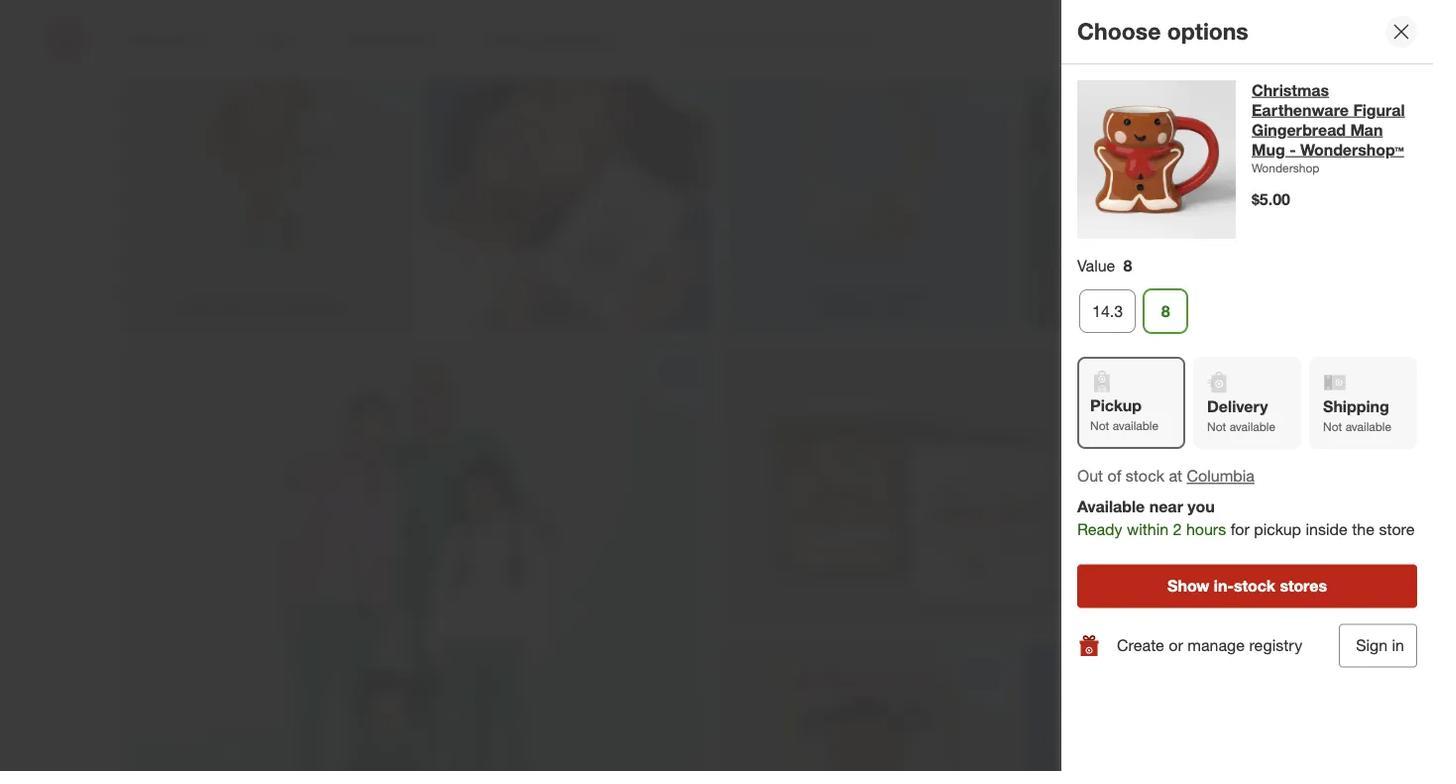 Task type: locate. For each thing, give the bounding box(es) containing it.
0 vertical spatial 8
[[1124, 256, 1132, 276]]

stock
[[1126, 466, 1165, 486], [1234, 577, 1276, 596]]

0 vertical spatial wondershop™
[[1301, 140, 1405, 159]]

christmas earthenware figural gingerbread man mug - wondershop™ image
[[1078, 80, 1236, 239]]

group
[[1076, 255, 1418, 341]]

for inside 'available near you ready within 2 hours for pickup inside the store'
[[1231, 520, 1250, 539]]

0 vertical spatial only
[[1252, 161, 1280, 178]]

available inside shipping not available
[[1346, 419, 1392, 434]]

0 horizontal spatial 16oz
[[1252, 389, 1287, 408]]

$5.00 for 16oz holiday stoneware 'this is my christmas movie' mug - wondershop™
[[1252, 479, 1286, 497]]

16oz inside 16oz holiday stoneware 'this is my christmas movie' mug - wondershop™
[[1252, 389, 1287, 408]]

8 link
[[1144, 289, 1188, 333]]

wondershop™ down 'feliz
[[1301, 140, 1405, 159]]

not inside shipping not available
[[1323, 419, 1343, 434]]

movie'
[[1252, 457, 1301, 476]]

1 vertical spatial 16oz
[[1252, 389, 1287, 408]]

1 only from the top
[[1252, 161, 1280, 178]]

0 vertical spatial or
[[1167, 297, 1182, 317]]

2 only from the top
[[1252, 457, 1280, 474]]

only for movie'
[[1252, 457, 1280, 474]]

0 vertical spatial create
[[1115, 297, 1163, 317]]

ready
[[1078, 520, 1123, 539]]

1 vertical spatial for
[[1231, 520, 1250, 539]]

cart
[[1302, 521, 1325, 536]]

near
[[1150, 497, 1184, 516]]

$5.00
[[1252, 184, 1286, 201], [1252, 190, 1291, 209], [1252, 479, 1286, 497]]

1 vertical spatial wondershop™
[[1252, 184, 1356, 204]]

is right the day
[[870, 287, 879, 302]]

not inside pickup not available
[[1090, 418, 1110, 433]]

1 vertical spatial only at ¬
[[1252, 456, 1313, 475]]

or inside choose options dialog
[[1169, 636, 1183, 655]]

1 vertical spatial sign
[[1356, 636, 1388, 655]]

not down delivery
[[1207, 419, 1227, 434]]

christmas down ''this'
[[1279, 434, 1357, 454]]

1 horizontal spatial 8
[[1162, 301, 1170, 321]]

1 horizontal spatial -
[[1302, 162, 1309, 181]]

2 ¬ from the top
[[1300, 456, 1313, 475]]

or for dia pacheco 16oz stoneware 'feliz navidad' mug green - wondershop™
[[1167, 297, 1182, 317]]

1 horizontal spatial for
[[1231, 520, 1250, 539]]

2 horizontal spatial available
[[1346, 419, 1392, 434]]

0 vertical spatial sign in
[[1358, 595, 1394, 610]]

1 $5.00 from the top
[[1252, 184, 1286, 201]]

0 vertical spatial registry
[[1248, 297, 1301, 317]]

manage
[[1186, 297, 1243, 317], [1186, 593, 1243, 612], [1188, 636, 1245, 655]]

my
[[1252, 434, 1275, 454]]

at up 'near'
[[1169, 466, 1183, 486]]

registry for 16oz holiday stoneware 'this is my christmas movie' mug - wondershop™
[[1248, 593, 1301, 612]]

16oz up my
[[1252, 389, 1287, 408]]

1 vertical spatial registry
[[1248, 593, 1301, 612]]

or left in-
[[1167, 593, 1182, 612]]

for left 'add'
[[1231, 520, 1250, 539]]

the
[[1352, 520, 1375, 539]]

0 vertical spatial stock
[[1126, 466, 1165, 486]]

1 vertical spatial is
[[1378, 412, 1390, 431]]

0 vertical spatial stoneware
[[1252, 116, 1333, 136]]

wondershop™ down wondershop
[[1252, 184, 1356, 204]]

wondershop™
[[1301, 140, 1405, 159], [1252, 184, 1356, 204], [1252, 480, 1356, 499]]

earthenware
[[1252, 100, 1349, 119]]

christmas up earthenware at the right of the page
[[1252, 80, 1330, 100]]

inside
[[1306, 520, 1348, 539]]

available up my
[[1230, 419, 1276, 434]]

only
[[1252, 161, 1280, 178], [1252, 457, 1280, 474]]

items
[[1166, 17, 1226, 45]]

stoneware inside 16oz holiday stoneware 'this is my christmas movie' mug - wondershop™
[[1252, 412, 1333, 431]]

0 vertical spatial manage
[[1186, 297, 1243, 317]]

$5.00 for dia pacheco 16oz stoneware 'feliz navidad' mug green - wondershop™
[[1252, 184, 1286, 201]]

create or manage registry
[[1115, 297, 1301, 317], [1115, 593, 1301, 612], [1117, 636, 1303, 655]]

only at ¬ down my
[[1252, 456, 1313, 475]]

1 horizontal spatial 16oz
[[1351, 94, 1387, 113]]

1 vertical spatial create or manage registry
[[1115, 593, 1301, 612]]

1 vertical spatial stock
[[1234, 577, 1276, 596]]

0 horizontal spatial available
[[1113, 418, 1159, 433]]

- inside 16oz holiday stoneware 'this is my christmas movie' mug - wondershop™
[[1343, 457, 1350, 476]]

for
[[253, 301, 268, 317], [1231, 520, 1250, 539]]

8 right value
[[1124, 256, 1132, 276]]

0 horizontal spatial 8
[[1124, 256, 1132, 276]]

sign
[[1358, 595, 1381, 610], [1356, 636, 1388, 655]]

2 horizontal spatial -
[[1343, 457, 1350, 476]]

delivery
[[1207, 396, 1269, 416]]

sign in
[[1358, 595, 1394, 610], [1356, 636, 1405, 655]]

only at ¬
[[1252, 160, 1313, 179], [1252, 456, 1313, 475]]

What can we help you find? suggestions appear below search field
[[666, 18, 1160, 61]]

available inside pickup not available
[[1113, 418, 1159, 433]]

choose options
[[1078, 17, 1249, 45]]

stock right "of"
[[1126, 466, 1165, 486]]

or right 14.3
[[1167, 297, 1182, 317]]

1 vertical spatial in
[[1392, 636, 1405, 655]]

stoneware
[[1252, 116, 1333, 136], [1252, 412, 1333, 431]]

3 $5.00 from the top
[[1252, 479, 1286, 497]]

is
[[870, 287, 879, 302], [1378, 412, 1390, 431]]

2 horizontal spatial not
[[1323, 419, 1343, 434]]

1 only at ¬ from the top
[[1252, 160, 1313, 179]]

only down my
[[1252, 457, 1280, 474]]

- right the green
[[1302, 162, 1309, 181]]

sign inside choose options dialog
[[1356, 636, 1388, 655]]

0 horizontal spatial stock
[[1126, 466, 1165, 486]]

wondershop™ inside dia pacheco 16oz stoneware 'feliz navidad' mug green - wondershop™
[[1252, 184, 1356, 204]]

mug right movie'
[[1306, 457, 1339, 476]]

1 vertical spatial create
[[1115, 593, 1163, 612]]

registry inside choose options dialog
[[1249, 636, 1303, 655]]

explore
[[1078, 17, 1160, 45]]

0 vertical spatial for
[[253, 301, 268, 317]]

1 vertical spatial manage
[[1186, 593, 1243, 612]]

at for green
[[1284, 161, 1296, 178]]

sign in button
[[1345, 587, 1403, 619], [1339, 624, 1418, 668]]

registry
[[1248, 297, 1301, 317], [1248, 593, 1301, 612], [1249, 636, 1303, 655]]

sign in inside explore items dialog
[[1358, 595, 1394, 610]]

- down ''this'
[[1343, 457, 1350, 476]]

man
[[1351, 120, 1383, 139]]

only down navidad'
[[1252, 161, 1280, 178]]

pickup not available
[[1090, 395, 1159, 433]]

1 vertical spatial ¬
[[1300, 456, 1313, 475]]

0 horizontal spatial is
[[870, 287, 879, 302]]

create or manage registry for dia pacheco 16oz stoneware 'feliz navidad' mug green - wondershop™
[[1115, 297, 1301, 317]]

at for movie'
[[1284, 457, 1296, 474]]

not for shipping
[[1323, 419, 1343, 434]]

green
[[1252, 162, 1298, 181]]

available near you ready within 2 hours for pickup inside the store
[[1078, 497, 1415, 539]]

0 vertical spatial is
[[870, 287, 879, 302]]

¬
[[1300, 160, 1313, 179], [1300, 456, 1313, 475]]

16oz up 'feliz
[[1351, 94, 1387, 113]]

0 horizontal spatial for
[[253, 301, 268, 317]]

sign in inside choose options dialog
[[1356, 636, 1405, 655]]

0 vertical spatial only at ¬
[[1252, 160, 1313, 179]]

1 vertical spatial only
[[1252, 457, 1280, 474]]

2 only at ¬ from the top
[[1252, 456, 1313, 475]]

dia pacheco 16oz stoneware 'feliz navidad' mug green - wondershop™ link
[[1252, 92, 1391, 204]]

available
[[1113, 418, 1159, 433], [1230, 419, 1276, 434], [1346, 419, 1392, 434]]

-
[[1290, 140, 1296, 159], [1302, 162, 1309, 181], [1343, 457, 1350, 476]]

group containing value
[[1076, 255, 1418, 341]]

1 horizontal spatial stock
[[1234, 577, 1276, 596]]

2 vertical spatial or
[[1169, 636, 1183, 655]]

mug
[[1322, 139, 1355, 158], [1252, 140, 1285, 159], [1306, 457, 1339, 476]]

pickup
[[1090, 395, 1142, 415]]

1 horizontal spatial not
[[1207, 419, 1227, 434]]

1 vertical spatial 8
[[1162, 301, 1170, 321]]

2 vertical spatial registry
[[1249, 636, 1303, 655]]

dia
[[1252, 94, 1277, 113]]

mug inside 16oz holiday stoneware 'this is my christmas movie' mug - wondershop™
[[1306, 457, 1339, 476]]

0 horizontal spatial -
[[1290, 140, 1296, 159]]

0 vertical spatial in
[[1385, 595, 1394, 610]]

2 vertical spatial wondershop™
[[1252, 480, 1356, 499]]

0 vertical spatial ¬
[[1300, 160, 1313, 179]]

pickup
[[1254, 520, 1302, 539]]

0 vertical spatial christmas
[[1252, 80, 1330, 100]]

available down pickup at the bottom right of the page
[[1113, 418, 1159, 433]]

not
[[1090, 418, 1110, 433], [1207, 419, 1227, 434], [1323, 419, 1343, 434]]

- up wondershop
[[1290, 140, 1296, 159]]

2 stoneware from the top
[[1252, 412, 1333, 431]]

of
[[1108, 466, 1122, 486]]

2 $5.00 from the top
[[1252, 190, 1291, 209]]

or down show
[[1169, 636, 1183, 655]]

mug up the green
[[1252, 140, 1285, 159]]

christmas left music. on the right of the page
[[819, 301, 876, 317]]

mug down 'feliz
[[1322, 139, 1355, 158]]

1 horizontal spatial available
[[1230, 419, 1276, 434]]

gingerbread
[[1252, 120, 1346, 139]]

sign in for the top sign in button
[[1358, 595, 1394, 610]]

2
[[1173, 520, 1182, 539]]

or
[[1167, 297, 1182, 317], [1167, 593, 1182, 612], [1169, 636, 1183, 655]]

dia pacheco 16oz stoneware 'feliz navidad' mug green - wondershop™ image
[[1078, 92, 1240, 255], [1078, 92, 1240, 255]]

16oz holiday stoneware 'this is my christmas movie' mug - wondershop™ link
[[1252, 388, 1391, 499]]

0 vertical spatial -
[[1290, 140, 1296, 159]]

show in-stock stores
[[1168, 577, 1327, 596]]

'this
[[1337, 412, 1373, 431]]

8
[[1124, 256, 1132, 276], [1162, 301, 1170, 321]]

stock for in-
[[1234, 577, 1276, 596]]

0 vertical spatial 16oz
[[1351, 94, 1387, 113]]

available inside delivery not available
[[1230, 419, 1276, 434]]

pacheco
[[1281, 94, 1347, 113]]

explore items
[[1078, 17, 1226, 45]]

2 vertical spatial christmas
[[1279, 434, 1357, 454]]

christmas earthenware figural gingerbread man mug - wondershop™ wondershop
[[1252, 80, 1405, 175]]

0 vertical spatial sign
[[1358, 595, 1381, 610]]

not inside delivery not available
[[1207, 419, 1227, 434]]

christmas inside christmas earthenware figural gingerbread man mug - wondershop™ wondershop
[[1252, 80, 1330, 100]]

available for delivery
[[1230, 419, 1276, 434]]

not down pickup at the bottom right of the page
[[1090, 418, 1110, 433]]

stock left stores
[[1234, 577, 1276, 596]]

wondershop™ down movie'
[[1252, 480, 1356, 499]]

stoneware down 'holiday' at the bottom right of the page
[[1252, 412, 1333, 431]]

create
[[1115, 297, 1163, 317], [1115, 593, 1163, 612], [1117, 636, 1165, 655]]

not down 'holiday' at the bottom right of the page
[[1323, 419, 1343, 434]]

christmas
[[1252, 80, 1330, 100], [819, 301, 876, 317], [1279, 434, 1357, 454]]

1 vertical spatial or
[[1167, 593, 1182, 612]]

1 vertical spatial stoneware
[[1252, 412, 1333, 431]]

16oz holiday stoneware 'this is my christmas movie' mug - wondershop™ image
[[1078, 388, 1240, 550], [1078, 388, 1240, 550]]

¬ down navidad'
[[1300, 160, 1313, 179]]

stoneware up navidad'
[[1252, 116, 1333, 136]]

christmas inside 16oz holiday stoneware 'this is my christmas movie' mug - wondershop™
[[1279, 434, 1357, 454]]

create for 16oz holiday stoneware 'this is my christmas movie' mug - wondershop™
[[1115, 593, 1163, 612]]

1 stoneware from the top
[[1252, 116, 1333, 136]]

16oz
[[1351, 94, 1387, 113], [1252, 389, 1287, 408]]

at
[[1284, 161, 1296, 178], [1284, 457, 1296, 474], [1169, 466, 1183, 486]]

available down shipping at bottom
[[1346, 419, 1392, 434]]

1 vertical spatial christmas
[[819, 301, 876, 317]]

1 ¬ from the top
[[1300, 160, 1313, 179]]

1 horizontal spatial is
[[1378, 412, 1390, 431]]

2 vertical spatial create
[[1117, 636, 1165, 655]]

sign in for the bottom sign in button
[[1356, 636, 1405, 655]]

delivery not available
[[1207, 396, 1276, 434]]

dia pacheco 16oz stoneware 'feliz navidad' mug green - wondershop™
[[1252, 94, 1387, 204]]

$5.00 inside choose options dialog
[[1252, 190, 1291, 209]]

2 vertical spatial create or manage registry
[[1117, 636, 1303, 655]]

0 horizontal spatial not
[[1090, 418, 1110, 433]]

¬ up cart
[[1300, 456, 1313, 475]]

columbia
[[1187, 466, 1255, 486]]

in
[[1385, 595, 1394, 610], [1392, 636, 1405, 655]]

8 right 14.3
[[1162, 301, 1170, 321]]

only at ¬ down navidad'
[[1252, 160, 1313, 179]]

1 vertical spatial sign in
[[1356, 636, 1405, 655]]

shipping
[[1323, 396, 1390, 416]]

at down navidad'
[[1284, 161, 1296, 178]]

search
[[1146, 32, 1194, 51]]

for right toasty
[[253, 301, 268, 317]]

2 vertical spatial -
[[1343, 457, 1350, 476]]

1 vertical spatial -
[[1302, 162, 1309, 181]]

stock inside button
[[1234, 577, 1276, 596]]

0 vertical spatial create or manage registry
[[1115, 297, 1301, 317]]

is right ''this'
[[1378, 412, 1390, 431]]

2 vertical spatial manage
[[1188, 636, 1245, 655]]

at up the to
[[1284, 457, 1296, 474]]

you
[[1188, 497, 1215, 516]]

every day is perfect christmas music.
[[811, 287, 926, 317]]



Task type: describe. For each thing, give the bounding box(es) containing it.
christmas earthenware figural gingerbread man mug - wondershop™ link
[[1252, 80, 1418, 160]]

wondershop™ inside christmas earthenware figural gingerbread man mug - wondershop™ wondershop
[[1301, 140, 1405, 159]]

out of stock at columbia
[[1078, 466, 1255, 486]]

or for 16oz holiday stoneware 'this is my christmas movie' mug - wondershop™
[[1167, 593, 1182, 612]]

at inside choose options dialog
[[1169, 466, 1183, 486]]

in-
[[1214, 577, 1234, 596]]

every
[[811, 287, 842, 302]]

1 vertical spatial sign in button
[[1339, 624, 1418, 668]]

to
[[1287, 521, 1298, 536]]

christmas inside every day is perfect christmas music.
[[819, 301, 876, 317]]

16oz inside dia pacheco 16oz stoneware 'feliz navidad' mug green - wondershop™
[[1351, 94, 1387, 113]]

value 8
[[1078, 256, 1132, 276]]

show in-stock stores button
[[1078, 565, 1418, 608]]

toasty
[[215, 301, 250, 317]]

is inside 16oz holiday stoneware 'this is my christmas movie' mug - wondershop™
[[1378, 412, 1390, 431]]

registry for dia pacheco 16oz stoneware 'feliz navidad' mug green - wondershop™
[[1248, 297, 1301, 317]]

¬ for mug
[[1300, 456, 1313, 475]]

figural
[[1354, 100, 1405, 119]]

explore items dialog
[[1062, 0, 1433, 771]]

mug inside dia pacheco 16oz stoneware 'feliz navidad' mug green - wondershop™
[[1322, 139, 1355, 158]]

caroling
[[272, 301, 318, 317]]

out
[[1078, 466, 1103, 486]]

available
[[1078, 497, 1145, 516]]

stores
[[1280, 577, 1327, 596]]

- inside christmas earthenware figural gingerbread man mug - wondershop™ wondershop
[[1290, 140, 1296, 159]]

in inside explore items dialog
[[1385, 595, 1394, 610]]

only for green
[[1252, 161, 1280, 178]]

14.3 link
[[1080, 289, 1136, 333]]

group inside choose options dialog
[[1076, 255, 1418, 341]]

- inside dia pacheco 16oz stoneware 'feliz navidad' mug green - wondershop™
[[1302, 162, 1309, 181]]

stay toasty for caroling day.
[[187, 301, 345, 317]]

only at ¬ for green
[[1252, 160, 1313, 179]]

within
[[1127, 520, 1169, 539]]

holiday
[[1292, 389, 1348, 408]]

stock for of
[[1126, 466, 1165, 486]]

stay
[[187, 301, 212, 317]]

in inside choose options dialog
[[1392, 636, 1405, 655]]

day.
[[322, 301, 345, 317]]

manage for 16oz holiday stoneware 'this is my christmas movie' mug - wondershop™
[[1186, 593, 1243, 612]]

'feliz
[[1337, 116, 1376, 136]]

add to cart button
[[1252, 513, 1334, 544]]

shipping not available
[[1323, 396, 1392, 434]]

store
[[1379, 520, 1415, 539]]

create for dia pacheco 16oz stoneware 'feliz navidad' mug green - wondershop™
[[1115, 297, 1163, 317]]

day
[[846, 287, 866, 302]]

options
[[1168, 17, 1249, 45]]

choose
[[1078, 17, 1161, 45]]

¬ for -
[[1300, 160, 1313, 179]]

available for shipping
[[1346, 419, 1392, 434]]

available for pickup
[[1113, 418, 1159, 433]]

stoneware inside dia pacheco 16oz stoneware 'feliz navidad' mug green - wondershop™
[[1252, 116, 1333, 136]]

wondershop™ inside 16oz holiday stoneware 'this is my christmas movie' mug - wondershop™
[[1252, 480, 1356, 499]]

14.3
[[1092, 301, 1123, 321]]

create or manage registry for 16oz holiday stoneware 'this is my christmas movie' mug - wondershop™
[[1115, 593, 1301, 612]]

add to cart
[[1261, 521, 1325, 536]]

search button
[[1146, 18, 1194, 65]]

show
[[1168, 577, 1210, 596]]

manage for dia pacheco 16oz stoneware 'feliz navidad' mug green - wondershop™
[[1186, 297, 1243, 317]]

navidad'
[[1252, 139, 1318, 158]]

not for delivery
[[1207, 419, 1227, 434]]

value
[[1078, 256, 1116, 276]]

columbia button
[[1187, 465, 1255, 488]]

8 inside 'link'
[[1162, 301, 1170, 321]]

wondershop
[[1252, 161, 1320, 175]]

only at ¬ for movie'
[[1252, 456, 1313, 475]]

choose options dialog
[[1062, 0, 1433, 771]]

add
[[1261, 521, 1284, 536]]

hours
[[1187, 520, 1226, 539]]

is inside every day is perfect christmas music.
[[870, 287, 879, 302]]

mug inside christmas earthenware figural gingerbread man mug - wondershop™ wondershop
[[1252, 140, 1285, 159]]

sign inside explore items dialog
[[1358, 595, 1381, 610]]

create or manage registry inside choose options dialog
[[1117, 636, 1303, 655]]

create inside choose options dialog
[[1117, 636, 1165, 655]]

manage inside choose options dialog
[[1188, 636, 1245, 655]]

16oz holiday stoneware 'this is my christmas movie' mug - wondershop™
[[1252, 389, 1390, 499]]

perfect
[[882, 287, 923, 302]]

0 vertical spatial sign in button
[[1345, 587, 1403, 619]]

not for pickup
[[1090, 418, 1110, 433]]

music.
[[879, 301, 915, 317]]



Task type: vqa. For each thing, say whether or not it's contained in the screenshot.
'Not' inside the Pickup Not available
yes



